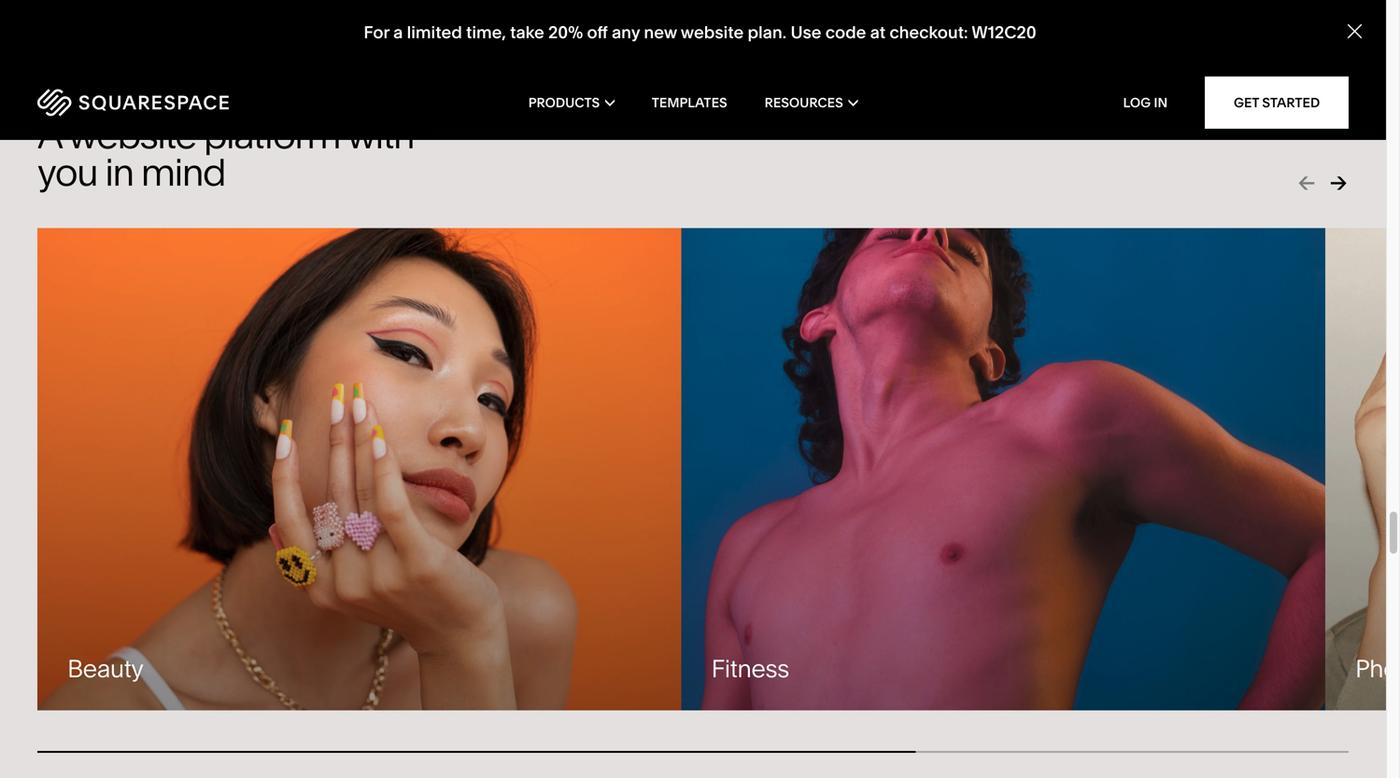 Task type: locate. For each thing, give the bounding box(es) containing it.
get
[[1234, 95, 1259, 111]]

templates link
[[652, 65, 727, 140]]

in
[[1154, 95, 1168, 111]]

for
[[364, 22, 389, 43]]

w12c20
[[972, 22, 1036, 43]]

new
[[644, 22, 677, 43]]

1 vertical spatial website
[[68, 112, 196, 158]]

off
[[587, 22, 608, 43]]

a shirtless person doing yoga with closed eyes, bathed in pinkish light against a blue background. image
[[681, 228, 1325, 711]]

0 vertical spatial website
[[681, 22, 744, 43]]

fitness link
[[681, 228, 1325, 711]]

use
[[791, 22, 821, 43]]

time,
[[466, 22, 506, 43]]

you
[[37, 149, 97, 195]]

1 horizontal spatial website
[[681, 22, 744, 43]]

a woman with dark hair and unique jewelry in front of an orange background. image
[[37, 228, 681, 711]]

← button
[[1296, 170, 1317, 195]]

at
[[870, 22, 886, 43]]

phot link
[[1325, 228, 1400, 711]]

website
[[681, 22, 744, 43], [68, 112, 196, 158]]

products button
[[528, 65, 614, 140]]

0 horizontal spatial website
[[68, 112, 196, 158]]

beauty link
[[37, 228, 681, 711]]

plan.
[[748, 22, 786, 43]]

mind
[[141, 149, 225, 195]]

platform
[[203, 112, 340, 158]]

a woman with brown hair using an old camera in front of a grey wall, wearing an olive shirt. image
[[1325, 228, 1400, 711]]

take
[[510, 22, 544, 43]]

checkout:
[[889, 22, 968, 43]]

squarespace logo image
[[37, 89, 229, 117]]

log
[[1123, 95, 1151, 111]]

website inside a website platform with you in mind
[[68, 112, 196, 158]]

templates
[[652, 95, 727, 111]]

←
[[1298, 170, 1315, 195]]

get started link
[[1205, 77, 1349, 129]]

squarespace logo link
[[37, 89, 300, 117]]



Task type: vqa. For each thing, say whether or not it's contained in the screenshot.
A Website Platform With You In Mind
yes



Task type: describe. For each thing, give the bounding box(es) containing it.
log             in
[[1123, 95, 1168, 111]]

with
[[347, 112, 414, 158]]

code
[[825, 22, 866, 43]]

for a limited time, take 20% off any new website plan. use code at checkout: w12c20
[[364, 22, 1036, 43]]

get started
[[1234, 95, 1320, 111]]

limited
[[407, 22, 462, 43]]

in
[[105, 149, 133, 195]]

products
[[528, 95, 600, 111]]

phot
[[1355, 654, 1400, 684]]

any
[[612, 22, 640, 43]]

a
[[37, 112, 61, 158]]

20%
[[548, 22, 583, 43]]

a website platform with you in mind
[[37, 112, 414, 195]]

log             in link
[[1123, 95, 1168, 111]]

resources button
[[765, 65, 858, 140]]

→
[[1330, 170, 1347, 195]]

fitness
[[711, 654, 789, 684]]

a
[[393, 22, 403, 43]]

started
[[1262, 95, 1320, 111]]

beauty
[[67, 654, 143, 684]]

→ button
[[1328, 170, 1349, 195]]

resources
[[765, 95, 843, 111]]



